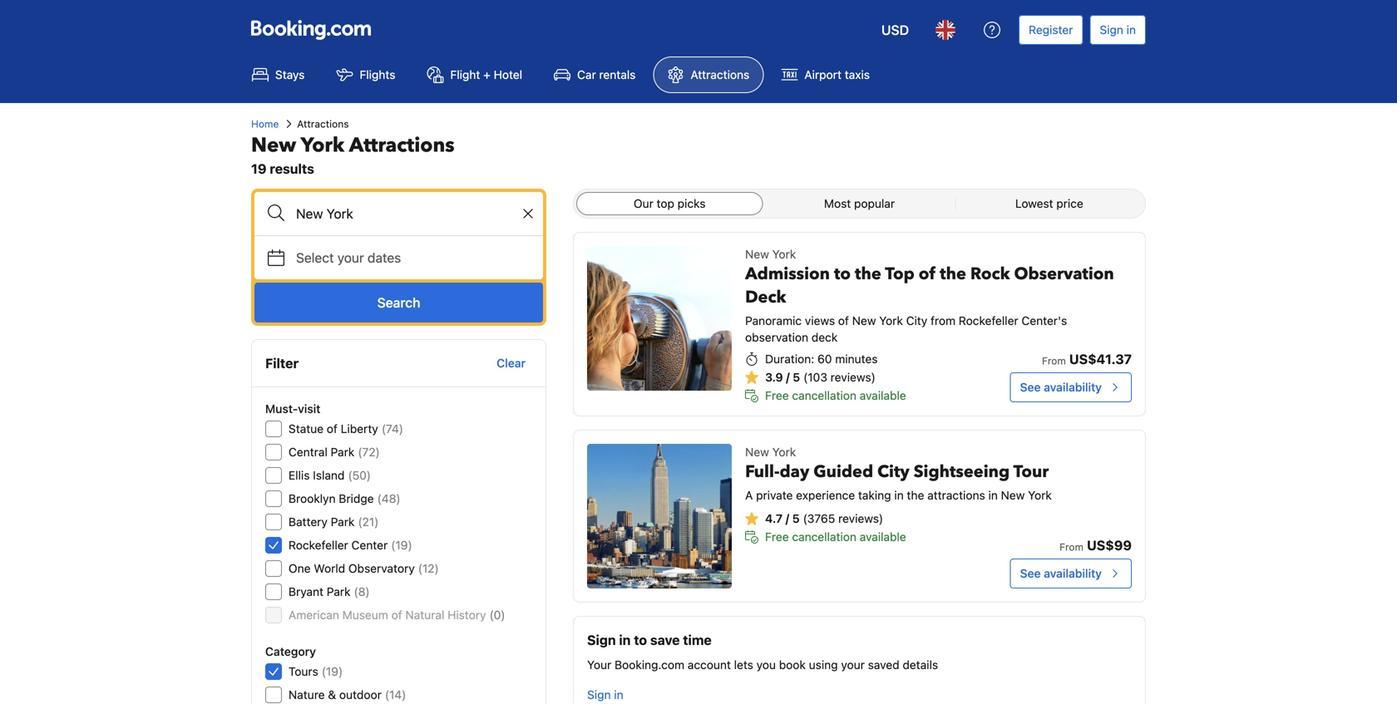 Task type: vqa. For each thing, say whether or not it's contained in the screenshot.
"bedrooms"
no



Task type: locate. For each thing, give the bounding box(es) containing it.
battery park (21)
[[289, 515, 379, 529]]

details
[[903, 659, 939, 672]]

york for admission
[[773, 248, 797, 261]]

sign down your
[[588, 689, 611, 702]]

from left us$99
[[1060, 542, 1084, 553]]

5 left (103
[[793, 371, 801, 384]]

taking
[[859, 489, 892, 503]]

full-day guided city sightseeing tour image
[[588, 444, 732, 589]]

0 vertical spatial reviews)
[[831, 371, 876, 384]]

5 right 4.7
[[793, 512, 800, 526]]

1 vertical spatial available
[[860, 530, 907, 544]]

1 horizontal spatial sign in
[[1100, 23, 1137, 37]]

see availability
[[1021, 381, 1103, 394], [1021, 567, 1103, 581]]

sign in link down your
[[581, 681, 630, 705]]

sign for sign in link to the left
[[588, 689, 611, 702]]

Where are you going? search field
[[255, 192, 543, 235]]

1 vertical spatial your
[[842, 659, 865, 672]]

new for full-
[[746, 446, 770, 459]]

1 horizontal spatial your
[[842, 659, 865, 672]]

reviews) down the minutes
[[831, 371, 876, 384]]

2 horizontal spatial the
[[940, 263, 967, 286]]

sign in link right register link
[[1090, 15, 1147, 45]]

car
[[578, 68, 596, 82]]

/ right 3.9
[[786, 371, 790, 384]]

new york attractions 19 results
[[251, 132, 455, 177]]

central park (72)
[[289, 446, 380, 459]]

sign in down your
[[588, 689, 624, 702]]

2 vertical spatial park
[[327, 585, 351, 599]]

(103
[[804, 371, 828, 384]]

2 availability from the top
[[1044, 567, 1103, 581]]

sign right register
[[1100, 23, 1124, 37]]

2 see from the top
[[1021, 567, 1041, 581]]

free down 4.7
[[766, 530, 789, 544]]

new up full-
[[746, 446, 770, 459]]

(19) up 'observatory'
[[391, 539, 412, 553]]

of
[[919, 263, 936, 286], [839, 314, 849, 328], [327, 422, 338, 436], [392, 609, 402, 622]]

1 horizontal spatial the
[[907, 489, 925, 503]]

sign in
[[1100, 23, 1137, 37], [588, 689, 624, 702]]

flights link
[[322, 57, 410, 93]]

duration:
[[766, 352, 815, 366]]

2 vertical spatial attractions
[[349, 132, 455, 159]]

(50)
[[348, 469, 371, 483]]

admission to the top of the rock observation deck image
[[588, 246, 732, 391]]

1 vertical spatial see availability
[[1021, 567, 1103, 581]]

attractions inside attractions link
[[691, 68, 750, 82]]

ellis island (50)
[[289, 469, 371, 483]]

the left rock
[[940, 263, 967, 286]]

free down 3.9
[[766, 389, 789, 403]]

1 vertical spatial cancellation
[[792, 530, 857, 544]]

1 vertical spatial 5
[[793, 512, 800, 526]]

city up taking
[[878, 461, 910, 484]]

york inside new york attractions 19 results
[[301, 132, 345, 159]]

0 vertical spatial 5
[[793, 371, 801, 384]]

free cancellation available down 4.7 / 5 (3765 reviews)
[[766, 530, 907, 544]]

0 vertical spatial sign
[[1100, 23, 1124, 37]]

rockefeller right from
[[959, 314, 1019, 328]]

tours
[[289, 665, 318, 679]]

our
[[634, 197, 654, 211]]

1 vertical spatial reviews)
[[839, 512, 884, 526]]

1 horizontal spatial rockefeller
[[959, 314, 1019, 328]]

/ right 4.7
[[786, 512, 790, 526]]

1 vertical spatial sign
[[588, 633, 616, 649]]

0 vertical spatial (19)
[[391, 539, 412, 553]]

0 vertical spatial rockefeller
[[959, 314, 1019, 328]]

1 vertical spatial (19)
[[322, 665, 343, 679]]

category
[[265, 645, 316, 659]]

sign in right register
[[1100, 23, 1137, 37]]

one world observatory (12)
[[289, 562, 439, 576]]

york up admission
[[773, 248, 797, 261]]

sign for the rightmost sign in link
[[1100, 23, 1124, 37]]

of right 'top'
[[919, 263, 936, 286]]

sign in link
[[1090, 15, 1147, 45], [581, 681, 630, 705]]

experience
[[796, 489, 855, 503]]

your right using
[[842, 659, 865, 672]]

availability down from us$41.37
[[1044, 381, 1103, 394]]

of up central park (72)
[[327, 422, 338, 436]]

tours (19)
[[289, 665, 343, 679]]

park left (8)
[[327, 585, 351, 599]]

1 vertical spatial sign in
[[588, 689, 624, 702]]

to
[[835, 263, 851, 286], [634, 633, 647, 649]]

availability down from us$99
[[1044, 567, 1103, 581]]

to left save
[[634, 633, 647, 649]]

top
[[886, 263, 915, 286]]

from inside from us$41.37
[[1043, 355, 1067, 367]]

1 see from the top
[[1021, 381, 1041, 394]]

from for admission to the top of the rock observation deck
[[1043, 355, 1067, 367]]

park
[[331, 446, 355, 459], [331, 515, 355, 529], [327, 585, 351, 599]]

0 vertical spatial to
[[835, 263, 851, 286]]

from inside from us$99
[[1060, 542, 1084, 553]]

us$41.37
[[1070, 352, 1132, 367]]

center
[[352, 539, 388, 553]]

new down home
[[251, 132, 296, 159]]

cancellation down 4.7 / 5 (3765 reviews)
[[792, 530, 857, 544]]

1 vertical spatial sign in link
[[581, 681, 630, 705]]

1 vertical spatial free cancellation available
[[766, 530, 907, 544]]

airport taxis link
[[767, 57, 884, 93]]

attractions link
[[654, 57, 764, 93]]

1 horizontal spatial (19)
[[391, 539, 412, 553]]

1 vertical spatial from
[[1060, 542, 1084, 553]]

1 vertical spatial availability
[[1044, 567, 1103, 581]]

/
[[786, 371, 790, 384], [786, 512, 790, 526]]

observation
[[1015, 263, 1115, 286]]

rockefeller
[[959, 314, 1019, 328], [289, 539, 348, 553]]

cancellation
[[792, 389, 857, 403], [792, 530, 857, 544]]

using
[[809, 659, 838, 672]]

1 free from the top
[[766, 389, 789, 403]]

world
[[314, 562, 345, 576]]

from
[[1043, 355, 1067, 367], [1060, 542, 1084, 553]]

1 availability from the top
[[1044, 381, 1103, 394]]

0 vertical spatial city
[[907, 314, 928, 328]]

2 vertical spatial sign
[[588, 689, 611, 702]]

park down brooklyn bridge (48)
[[331, 515, 355, 529]]

rockefeller inside new york admission to the top of the rock observation deck panoramic views of new york city from rockefeller center's observation deck
[[959, 314, 1019, 328]]

cancellation down the 3.9 / 5 (103 reviews)
[[792, 389, 857, 403]]

park down statue of liberty (74)
[[331, 446, 355, 459]]

must-
[[265, 402, 298, 416]]

5 for 3.9 / 5
[[793, 371, 801, 384]]

sign up your
[[588, 633, 616, 649]]

account
[[688, 659, 731, 672]]

lowest
[[1016, 197, 1054, 211]]

park for central park
[[331, 446, 355, 459]]

new york full-day guided city sightseeing tour a private experience taking in the attractions in new york
[[746, 446, 1052, 503]]

flight + hotel link
[[413, 57, 537, 93]]

reviews) down taking
[[839, 512, 884, 526]]

0 vertical spatial see availability
[[1021, 381, 1103, 394]]

2 free from the top
[[766, 530, 789, 544]]

central
[[289, 446, 328, 459]]

reviews) for 4.7 / 5 (3765 reviews)
[[839, 512, 884, 526]]

(0)
[[490, 609, 506, 622]]

to up views
[[835, 263, 851, 286]]

outdoor
[[339, 689, 382, 702]]

rockefeller down battery
[[289, 539, 348, 553]]

from down the center's
[[1043, 355, 1067, 367]]

city inside new york full-day guided city sightseeing tour a private experience taking in the attractions in new york
[[878, 461, 910, 484]]

1 vertical spatial park
[[331, 515, 355, 529]]

0 vertical spatial sign in
[[1100, 23, 1137, 37]]

see availability down from us$41.37
[[1021, 381, 1103, 394]]

airport taxis
[[805, 68, 870, 82]]

in right attractions
[[989, 489, 998, 503]]

the left 'top'
[[855, 263, 882, 286]]

2 see availability from the top
[[1021, 567, 1103, 581]]

see availability for full-day guided city sightseeing tour
[[1021, 567, 1103, 581]]

availability
[[1044, 381, 1103, 394], [1044, 567, 1103, 581]]

(19)
[[391, 539, 412, 553], [322, 665, 343, 679]]

park for bryant park
[[327, 585, 351, 599]]

0 vertical spatial cancellation
[[792, 389, 857, 403]]

1 vertical spatial city
[[878, 461, 910, 484]]

available down taking
[[860, 530, 907, 544]]

to inside new york admission to the top of the rock observation deck panoramic views of new york city from rockefeller center's observation deck
[[835, 263, 851, 286]]

free cancellation available
[[766, 389, 907, 403], [766, 530, 907, 544]]

1 vertical spatial see
[[1021, 567, 1041, 581]]

4.7 / 5 (3765 reviews)
[[766, 512, 884, 526]]

see availability down from us$99
[[1021, 567, 1103, 581]]

1 vertical spatial free
[[766, 530, 789, 544]]

1 vertical spatial /
[[786, 512, 790, 526]]

0 vertical spatial free
[[766, 389, 789, 403]]

booking.com
[[615, 659, 685, 672]]

/ for 3.9
[[786, 371, 790, 384]]

your
[[588, 659, 612, 672]]

york up day
[[773, 446, 797, 459]]

york down tour
[[1029, 489, 1052, 503]]

one
[[289, 562, 311, 576]]

1 free cancellation available from the top
[[766, 389, 907, 403]]

0 vertical spatial attractions
[[691, 68, 750, 82]]

0 vertical spatial sign in link
[[1090, 15, 1147, 45]]

0 vertical spatial available
[[860, 389, 907, 403]]

0 vertical spatial /
[[786, 371, 790, 384]]

american
[[289, 609, 339, 622]]

0 horizontal spatial sign in
[[588, 689, 624, 702]]

usd
[[882, 22, 910, 38]]

0 horizontal spatial rockefeller
[[289, 539, 348, 553]]

york
[[301, 132, 345, 159], [773, 248, 797, 261], [880, 314, 904, 328], [773, 446, 797, 459], [1029, 489, 1052, 503]]

free cancellation available down the 3.9 / 5 (103 reviews)
[[766, 389, 907, 403]]

the left attractions
[[907, 489, 925, 503]]

city left from
[[907, 314, 928, 328]]

your left dates
[[338, 250, 364, 266]]

1 vertical spatial to
[[634, 633, 647, 649]]

0 horizontal spatial to
[[634, 633, 647, 649]]

60
[[818, 352, 832, 366]]

0 horizontal spatial your
[[338, 250, 364, 266]]

visit
[[298, 402, 321, 416]]

availability for admission to the top of the rock observation deck
[[1044, 381, 1103, 394]]

you
[[757, 659, 776, 672]]

airport
[[805, 68, 842, 82]]

statue
[[289, 422, 324, 436]]

york up results
[[301, 132, 345, 159]]

city
[[907, 314, 928, 328], [878, 461, 910, 484]]

0 vertical spatial free cancellation available
[[766, 389, 907, 403]]

(19) up &
[[322, 665, 343, 679]]

0 horizontal spatial sign in link
[[581, 681, 630, 705]]

0 vertical spatial see
[[1021, 381, 1041, 394]]

0 vertical spatial park
[[331, 446, 355, 459]]

0 vertical spatial availability
[[1044, 381, 1103, 394]]

york for attractions
[[301, 132, 345, 159]]

1 horizontal spatial to
[[835, 263, 851, 286]]

see availability for admission to the top of the rock observation deck
[[1021, 381, 1103, 394]]

new inside new york attractions 19 results
[[251, 132, 296, 159]]

&
[[328, 689, 336, 702]]

0 vertical spatial your
[[338, 250, 364, 266]]

lets
[[734, 659, 754, 672]]

1 see availability from the top
[[1021, 381, 1103, 394]]

new up admission
[[746, 248, 770, 261]]

0 vertical spatial from
[[1043, 355, 1067, 367]]

1 vertical spatial attractions
[[297, 118, 349, 130]]

register
[[1029, 23, 1074, 37]]

see
[[1021, 381, 1041, 394], [1021, 567, 1041, 581]]

available down the minutes
[[860, 389, 907, 403]]

the
[[855, 263, 882, 286], [940, 263, 967, 286], [907, 489, 925, 503]]

ellis
[[289, 469, 310, 483]]



Task type: describe. For each thing, give the bounding box(es) containing it.
/ for 4.7
[[786, 512, 790, 526]]

select your dates
[[296, 250, 401, 266]]

in up booking.com
[[619, 633, 631, 649]]

views
[[805, 314, 835, 328]]

price
[[1057, 197, 1084, 211]]

panoramic
[[746, 314, 802, 328]]

in down booking.com
[[614, 689, 624, 702]]

1 cancellation from the top
[[792, 389, 857, 403]]

3.9 / 5 (103 reviews)
[[766, 371, 876, 384]]

york for full-
[[773, 446, 797, 459]]

5 for 4.7 / 5
[[793, 512, 800, 526]]

flight + hotel
[[451, 68, 523, 82]]

from for full-day guided city sightseeing tour
[[1060, 542, 1084, 553]]

0 horizontal spatial the
[[855, 263, 882, 286]]

attractions
[[928, 489, 986, 503]]

book
[[779, 659, 806, 672]]

see for admission to the top of the rock observation deck
[[1021, 381, 1041, 394]]

saved
[[868, 659, 900, 672]]

park for battery park
[[331, 515, 355, 529]]

(72)
[[358, 446, 380, 459]]

1 available from the top
[[860, 389, 907, 403]]

sightseeing
[[914, 461, 1010, 484]]

stays
[[275, 68, 305, 82]]

observatory
[[349, 562, 415, 576]]

new for admission
[[746, 248, 770, 261]]

flights
[[360, 68, 396, 82]]

car rentals link
[[540, 57, 650, 93]]

bridge
[[339, 492, 374, 506]]

brooklyn bridge (48)
[[289, 492, 401, 506]]

of right views
[[839, 314, 849, 328]]

of left natural
[[392, 609, 402, 622]]

1 vertical spatial rockefeller
[[289, 539, 348, 553]]

new for attractions
[[251, 132, 296, 159]]

from
[[931, 314, 956, 328]]

availability for full-day guided city sightseeing tour
[[1044, 567, 1103, 581]]

2 free cancellation available from the top
[[766, 530, 907, 544]]

battery
[[289, 515, 328, 529]]

top
[[657, 197, 675, 211]]

see for full-day guided city sightseeing tour
[[1021, 567, 1041, 581]]

search button
[[255, 283, 543, 323]]

the inside new york full-day guided city sightseeing tour a private experience taking in the attractions in new york
[[907, 489, 925, 503]]

guided
[[814, 461, 874, 484]]

lowest price
[[1016, 197, 1084, 211]]

natural
[[406, 609, 445, 622]]

results
[[270, 161, 314, 177]]

(3765
[[803, 512, 836, 526]]

new down tour
[[1002, 489, 1025, 503]]

filter
[[265, 356, 299, 372]]

day
[[780, 461, 810, 484]]

liberty
[[341, 422, 378, 436]]

sign in to save time
[[588, 633, 712, 649]]

from us$99
[[1060, 538, 1132, 554]]

in right register
[[1127, 23, 1137, 37]]

stays link
[[238, 57, 319, 93]]

duration: 60 minutes
[[766, 352, 878, 366]]

2 available from the top
[[860, 530, 907, 544]]

history
[[448, 609, 486, 622]]

0 horizontal spatial (19)
[[322, 665, 343, 679]]

home link
[[251, 116, 279, 131]]

(74)
[[382, 422, 404, 436]]

clear
[[497, 357, 526, 370]]

(48)
[[377, 492, 401, 506]]

york down 'top'
[[880, 314, 904, 328]]

car rentals
[[578, 68, 636, 82]]

museum
[[343, 609, 388, 622]]

taxis
[[845, 68, 870, 82]]

tour
[[1014, 461, 1049, 484]]

admission
[[746, 263, 830, 286]]

most popular
[[825, 197, 895, 211]]

save
[[651, 633, 680, 649]]

(21)
[[358, 515, 379, 529]]

nature & outdoor (14)
[[289, 689, 406, 702]]

booking.com image
[[251, 20, 371, 40]]

full-
[[746, 461, 780, 484]]

picks
[[678, 197, 706, 211]]

attractions inside new york attractions 19 results
[[349, 132, 455, 159]]

private
[[756, 489, 793, 503]]

minutes
[[836, 352, 878, 366]]

search
[[377, 295, 421, 311]]

reviews) for 3.9 / 5 (103 reviews)
[[831, 371, 876, 384]]

island
[[313, 469, 345, 483]]

city inside new york admission to the top of the rock observation deck panoramic views of new york city from rockefeller center's observation deck
[[907, 314, 928, 328]]

deck
[[746, 286, 787, 309]]

observation
[[746, 331, 809, 344]]

home
[[251, 118, 279, 130]]

19
[[251, 161, 267, 177]]

clear button
[[490, 349, 533, 379]]

a
[[746, 489, 753, 503]]

sign in for the rightmost sign in link
[[1100, 23, 1137, 37]]

1 horizontal spatial sign in link
[[1090, 15, 1147, 45]]

flight
[[451, 68, 480, 82]]

3.9
[[766, 371, 784, 384]]

+
[[484, 68, 491, 82]]

2 cancellation from the top
[[792, 530, 857, 544]]

statue of liberty (74)
[[289, 422, 404, 436]]

(8)
[[354, 585, 370, 599]]

center's
[[1022, 314, 1068, 328]]

hotel
[[494, 68, 523, 82]]

register link
[[1019, 15, 1084, 45]]

deck
[[812, 331, 838, 344]]

new up the minutes
[[853, 314, 877, 328]]

dates
[[368, 250, 401, 266]]

sign in for sign in link to the left
[[588, 689, 624, 702]]

bryant
[[289, 585, 324, 599]]

(12)
[[418, 562, 439, 576]]

most
[[825, 197, 851, 211]]

in right taking
[[895, 489, 904, 503]]



